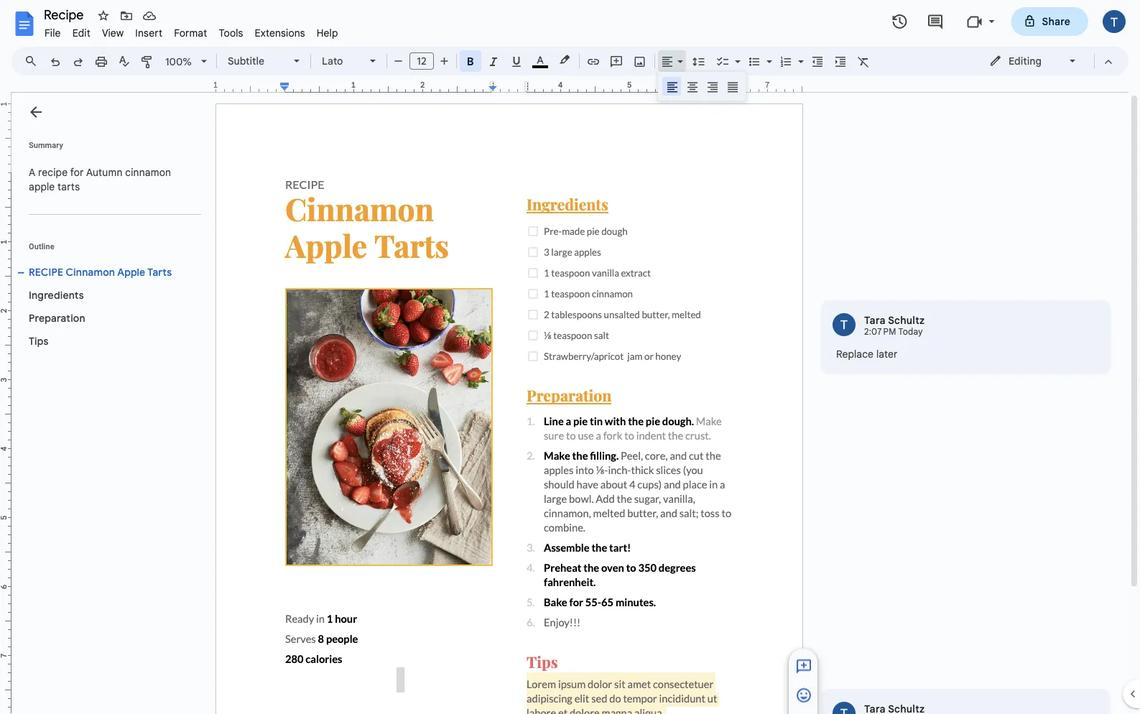Task type: locate. For each thing, give the bounding box(es) containing it.
0 vertical spatial tara schultz image
[[833, 313, 856, 336]]

Zoom text field
[[162, 52, 196, 72]]

format
[[174, 27, 207, 39]]

a
[[29, 166, 35, 179]]

recipe
[[29, 266, 63, 279]]

edit menu item
[[67, 24, 96, 41]]

2:07 pm
[[865, 327, 897, 338]]

editing
[[1009, 55, 1042, 67]]

font list. lato selected. option
[[322, 51, 362, 71]]

tools menu item
[[213, 24, 249, 41]]

right margin image
[[730, 81, 802, 92]]

size image
[[796, 658, 813, 676]]

suggest edits image
[[789, 709, 818, 715]]

menu
[[658, 72, 746, 101]]

format menu item
[[168, 24, 213, 41]]

left margin image
[[216, 81, 289, 92]]

application
[[0, 0, 1141, 715]]

file
[[45, 27, 61, 39]]

apple
[[117, 266, 145, 279]]

tara schultz image left tara
[[833, 313, 856, 336]]

menu bar
[[39, 19, 344, 42]]

menu bar containing file
[[39, 19, 344, 42]]

2 tara schultz image from the top
[[833, 702, 856, 715]]

Star checkbox
[[93, 6, 114, 26]]

menu bar banner
[[0, 0, 1141, 715]]

a recipe for autumn cinnamon apple tarts
[[29, 166, 174, 193]]

extensions menu item
[[249, 24, 311, 41]]

insert
[[135, 27, 163, 39]]

checklist menu image
[[732, 52, 741, 57]]

subtitle option
[[228, 51, 285, 71]]

tara schultz image
[[833, 313, 856, 336], [833, 702, 856, 715]]

outline heading
[[12, 241, 207, 261]]

editing button
[[980, 50, 1088, 72]]

replace later
[[837, 348, 898, 361]]

text color image
[[533, 51, 548, 68]]

replace
[[837, 348, 874, 361]]

1 tara schultz image from the top
[[833, 313, 856, 336]]

cinnamon
[[66, 266, 115, 279]]

menu bar inside menu bar banner
[[39, 19, 344, 42]]

apple
[[29, 180, 55, 193]]

1 vertical spatial tara schultz image
[[833, 702, 856, 715]]

summary
[[29, 141, 63, 150]]

Font size text field
[[410, 52, 433, 70]]

list
[[822, 300, 1111, 715]]

recipe
[[38, 166, 68, 179]]

tara schultz image right suggest edits icon
[[833, 702, 856, 715]]

lato
[[322, 55, 343, 67]]



Task type: describe. For each thing, give the bounding box(es) containing it.
tips
[[29, 335, 49, 348]]

today
[[899, 327, 924, 338]]

for
[[70, 166, 84, 179]]

document outline element
[[12, 93, 207, 715]]

share button
[[1012, 7, 1089, 36]]

highlight color image
[[557, 51, 573, 68]]

tara
[[865, 314, 886, 327]]

Menus field
[[18, 51, 50, 71]]

outline
[[29, 242, 54, 251]]

tarts
[[148, 266, 172, 279]]

help menu item
[[311, 24, 344, 41]]

autumn
[[86, 166, 123, 179]]

later
[[877, 348, 898, 361]]

line & paragraph spacing image
[[691, 51, 708, 71]]

Rename text field
[[39, 6, 92, 23]]

insert image image
[[632, 51, 649, 71]]

view menu item
[[96, 24, 130, 41]]

subtitle
[[228, 55, 265, 67]]

preparation
[[29, 312, 85, 325]]

file menu item
[[39, 24, 67, 41]]

mode and view toolbar
[[979, 47, 1121, 75]]

edit
[[72, 27, 90, 39]]

schultz
[[889, 314, 925, 327]]

application containing share
[[0, 0, 1141, 715]]

summary heading
[[29, 139, 63, 151]]

share
[[1043, 15, 1071, 28]]

help
[[317, 27, 338, 39]]

extensions
[[255, 27, 305, 39]]

tarts
[[58, 180, 80, 193]]

Zoom field
[[160, 51, 214, 73]]

tools
[[219, 27, 243, 39]]

main toolbar
[[42, 0, 876, 558]]

ingredients
[[29, 289, 84, 302]]

recipe cinnamon apple tarts
[[29, 266, 172, 279]]

Font size field
[[410, 52, 440, 70]]

insert menu item
[[130, 24, 168, 41]]

size image
[[796, 687, 813, 704]]

top margin image
[[0, 104, 11, 177]]

1
[[213, 80, 218, 90]]

summary element
[[22, 158, 201, 201]]

list containing tara schultz
[[822, 300, 1111, 715]]

cinnamon
[[125, 166, 171, 179]]

tara schultz 2:07 pm today
[[865, 314, 925, 338]]

view
[[102, 27, 124, 39]]



Task type: vqa. For each thing, say whether or not it's contained in the screenshot.
second ►
no



